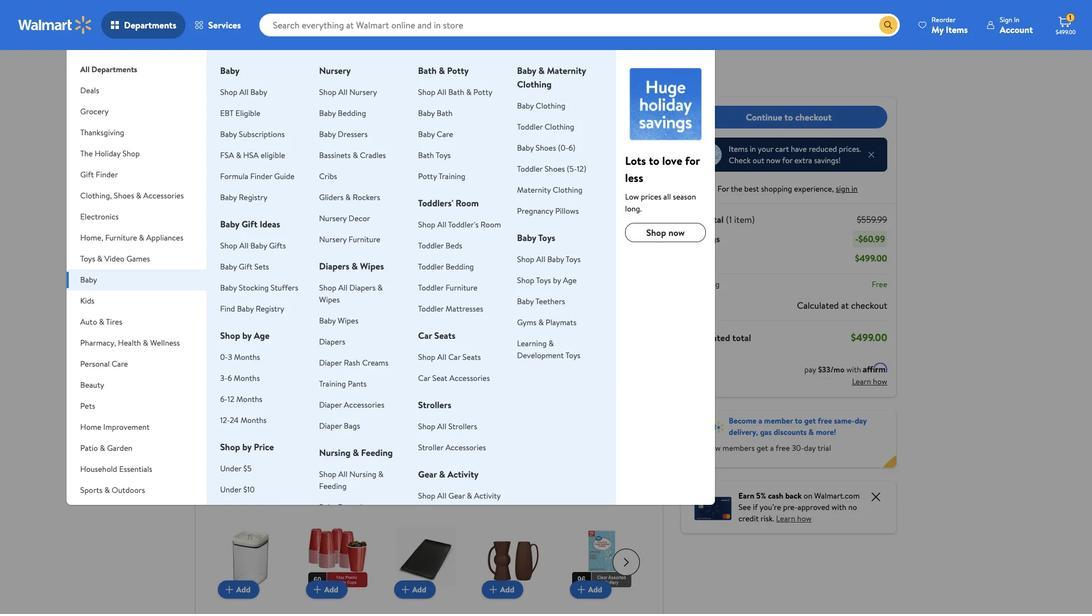 Task type: describe. For each thing, give the bounding box(es) containing it.
capital one credit card image
[[695, 495, 732, 520]]

wipes inside shop all diapers & wipes
[[319, 294, 340, 306]]

for inside the lots to love for less low prices all season long.
[[685, 153, 700, 168]]

reorder
[[932, 15, 956, 24]]

bedding for baby bedding
[[338, 108, 366, 119]]

clothing for maternity
[[553, 184, 583, 196]]

& down the bags
[[353, 447, 359, 459]]

shoes for clothing,
[[114, 190, 134, 201]]

home improvement button
[[67, 417, 207, 438]]

checkout for continue to checkout
[[796, 111, 832, 123]]

home, furniture & appliances
[[80, 232, 183, 244]]

-$60.99
[[856, 233, 886, 245]]

,
[[336, 218, 340, 237]]

baby registry link
[[220, 192, 268, 203]]

baby toys
[[517, 232, 556, 244]]

& left 'cradles'
[[353, 150, 358, 161]]

experience,
[[795, 183, 834, 195]]

affirm image
[[864, 363, 888, 373]]

& up shop all gear & activity link
[[439, 468, 446, 481]]

reduced price image
[[700, 143, 722, 166]]

nursery decor link
[[319, 213, 370, 224]]

& right sports
[[105, 485, 110, 496]]

& inside 'dropdown button'
[[99, 316, 104, 328]]

baby right find
[[237, 303, 254, 315]]

remove button
[[463, 430, 499, 448]]

shop for shop all car seats
[[418, 352, 436, 363]]

health
[[118, 337, 141, 349]]

shop inside dropdown button
[[123, 148, 140, 159]]

items inside reorder my items
[[946, 23, 968, 36]]

2 vertical spatial potty
[[418, 171, 437, 182]]

options
[[337, 96, 382, 116]]

subscriptions
[[239, 129, 285, 140]]

pillows
[[556, 205, 579, 217]]

1 add group from the left
[[216, 506, 284, 615]]

$499.00 up save
[[613, 360, 650, 374]]

(1 for subtotal
[[726, 213, 732, 226]]

0 horizontal spatial free
[[776, 443, 790, 454]]

shop all baby gifts link
[[220, 240, 286, 252]]

savings!
[[815, 155, 841, 166]]

household essentials button
[[67, 459, 207, 480]]

4 add button from the left
[[482, 581, 524, 599]]

shop for shop all toddler's room
[[418, 219, 436, 230]]

12-24 months
[[220, 415, 267, 426]]

baby for baby bath
[[418, 108, 435, 119]]

toys up shop toys by age link
[[566, 254, 581, 265]]

1 vertical spatial strollers
[[449, 421, 477, 433]]

intent image for shipping image
[[259, 134, 282, 157]]

playstation 5 disc console - marvel's spider-man 2 bundle, with add-on services, $499.00/ea, 1 in cart image
[[209, 361, 264, 416]]

1 horizontal spatial learn how
[[852, 376, 888, 388]]

become
[[729, 415, 757, 427]]

free holiday returns until jan 31
[[285, 404, 394, 415]]

(0-
[[558, 142, 569, 154]]

cash
[[768, 491, 784, 502]]

jan
[[374, 404, 385, 415]]

2 vertical spatial wipes
[[338, 315, 359, 327]]

1 vertical spatial order
[[257, 289, 281, 301]]

under for under $10
[[220, 484, 242, 496]]

1 vertical spatial maternity
[[517, 184, 551, 196]]

add to cart image for first the add 'button' from the right
[[575, 584, 588, 597]]

1 vertical spatial now
[[669, 227, 685, 239]]

toddler clothing link
[[517, 121, 575, 133]]

holiday for free
[[302, 404, 328, 415]]

deals button
[[67, 80, 207, 101]]

with inside see if you're pre-approved with no credit risk.
[[832, 502, 847, 513]]

baby up eligible
[[251, 87, 267, 98]]

diaper for diaper bags
[[319, 421, 342, 432]]

baby teethers link
[[517, 296, 565, 307]]

(5-
[[567, 163, 577, 175]]

nursery decor
[[319, 213, 370, 224]]

bath down bath & potty
[[449, 87, 465, 98]]

appliances
[[146, 232, 183, 244]]

intent image for delivery image
[[577, 134, 600, 157]]

thanksgiving
[[80, 127, 124, 138]]

nursery furniture link
[[319, 234, 381, 245]]

baby for baby clothing
[[517, 100, 534, 112]]

available for delivery
[[575, 170, 601, 180]]

0 vertical spatial potty
[[447, 64, 469, 77]]

diapers inside shop all diapers & wipes
[[350, 282, 376, 294]]

day inside become a member to get free same-day delivery, gas discounts & more!
[[855, 415, 867, 427]]

for the best shopping experience, sign in
[[718, 183, 858, 195]]

0 vertical spatial room
[[456, 197, 479, 209]]

gift inside dropdown button
[[80, 169, 94, 180]]

1 horizontal spatial formula
[[338, 502, 366, 513]]

baby for baby care
[[418, 129, 435, 140]]

5 add group from the left
[[568, 506, 636, 615]]

& inside shop all nursing & feeding
[[378, 469, 384, 480]]

all for nursery
[[339, 87, 348, 98]]

1 vertical spatial activity
[[474, 491, 501, 502]]

close nudge image
[[867, 150, 876, 159]]

2 horizontal spatial potty
[[474, 87, 493, 98]]

care for personal care
[[112, 359, 128, 370]]

0 vertical spatial with
[[847, 364, 862, 376]]

intent image for pickup image
[[418, 134, 441, 157]]

pickup available
[[416, 158, 443, 180]]

$499.00 right 'account'
[[1056, 28, 1076, 36]]

under $10 link
[[220, 484, 255, 496]]

toys up 'shop all baby toys'
[[539, 232, 556, 244]]

& inside become a member to get free same-day delivery, gas discounts & more!
[[809, 427, 814, 438]]

clothing inside baby & maternity clothing
[[517, 78, 552, 90]]

for
[[718, 183, 730, 195]]

stuffers
[[271, 282, 298, 294]]

(1 for cart
[[225, 64, 234, 83]]

baby shoes (0-6) link
[[517, 142, 576, 154]]

nursery for nursery
[[319, 64, 351, 77]]

ideas
[[260, 218, 280, 230]]

risk.
[[761, 513, 775, 525]]

fsa & hsa eligible link
[[220, 150, 285, 161]]

furniture for toddler
[[446, 282, 478, 294]]

baby dressers
[[319, 129, 368, 140]]

rash
[[344, 357, 360, 369]]

baby wipes
[[319, 315, 359, 327]]

shop all baby
[[220, 87, 267, 98]]

1 vertical spatial free
[[872, 279, 888, 290]]

shop for shop all baby gifts
[[220, 240, 238, 252]]

walmart plus image
[[691, 422, 725, 434]]

baby for the baby dropdown button
[[80, 274, 97, 286]]

shoes for baby
[[536, 142, 556, 154]]

by for age
[[242, 330, 252, 342]]

bath up shop all bath & potty link
[[418, 64, 437, 77]]

toys inside 'toys & video games' dropdown button
[[80, 253, 95, 265]]

& inside dropdown button
[[139, 232, 144, 244]]

cribs
[[319, 171, 337, 182]]

accessories inside dropdown button
[[143, 190, 184, 201]]

shop for shop toys by age
[[517, 275, 535, 286]]

& left video
[[97, 253, 103, 265]]

Walmart Site-Wide search field
[[259, 14, 900, 36]]

& down min
[[352, 260, 358, 273]]

carts
[[260, 344, 275, 354]]

months for 3-6 months
[[234, 373, 260, 384]]

services button
[[186, 11, 250, 39]]

0 vertical spatial registry
[[239, 192, 268, 203]]

item) for subtotal (1 item)
[[735, 213, 755, 226]]

1 horizontal spatial in
[[852, 183, 858, 195]]

add for 1st the add 'button' from the left
[[236, 585, 251, 596]]

1 horizontal spatial delivery
[[574, 158, 603, 169]]

1 vertical spatial gear
[[449, 491, 465, 502]]

$499.00 up affirm image
[[851, 331, 888, 345]]

same-
[[834, 415, 855, 427]]

stroller
[[418, 442, 444, 454]]

toddler shoes (5-12)
[[517, 163, 587, 175]]

2 add group from the left
[[304, 506, 372, 615]]

1 for 1 $499.00
[[1070, 13, 1072, 22]]

baby for baby registry
[[220, 192, 237, 203]]

credit
[[739, 513, 759, 525]]

baby for baby teethers
[[517, 296, 534, 307]]

0 vertical spatial strollers
[[418, 399, 452, 411]]

$10
[[243, 484, 255, 496]]

personal care
[[80, 359, 128, 370]]

bath up baby care
[[437, 108, 453, 119]]

nursery for nursery decor
[[319, 213, 347, 224]]

car for seat
[[418, 373, 431, 384]]

& right gyms
[[539, 317, 544, 328]]

shop for shop all nursing & feeding
[[319, 469, 337, 480]]

furniture for home,
[[105, 232, 137, 244]]

0 vertical spatial gear
[[418, 468, 437, 481]]

get inside become a member to get free same-day delivery, gas discounts & more!
[[805, 415, 816, 427]]

cradles
[[360, 150, 386, 161]]

1 horizontal spatial training
[[439, 171, 466, 182]]

all for car seats
[[438, 352, 447, 363]]

free for tomorrow,
[[256, 218, 282, 237]]

& down gear & activity
[[467, 491, 472, 502]]

shipping inside free shipping , arrives tomorrow, nov 16 order within 7 hr 24 min 28204
[[285, 218, 336, 237]]

shipping.
[[328, 289, 363, 301]]

1 vertical spatial get
[[757, 443, 769, 454]]

shop all baby link
[[220, 87, 267, 98]]

fsa & hsa eligible
[[220, 150, 285, 161]]

members
[[723, 443, 755, 454]]

24 inside free shipping , arrives tomorrow, nov 16 order within 7 hr 24 min 28204
[[325, 240, 336, 253]]

a inside become a member to get free same-day delivery, gas discounts & more!
[[759, 415, 763, 427]]

all down gear & activity
[[438, 491, 447, 502]]

all for toddlers' room
[[438, 219, 447, 230]]

toys up baby teethers link
[[536, 275, 551, 286]]

arrives
[[343, 218, 383, 237]]

1 vertical spatial 24
[[230, 415, 239, 426]]

patio
[[80, 443, 98, 454]]

& up shop all bath & potty link
[[439, 64, 445, 77]]

cart_gic_illustration image
[[196, 97, 214, 115]]

sets
[[254, 261, 269, 273]]

add for first the add 'button' from the right
[[588, 585, 603, 596]]

diaper rash creams link
[[319, 357, 389, 369]]

rockers
[[353, 192, 380, 203]]

shop all toddler's room
[[418, 219, 501, 230]]

order inside free shipping , arrives tomorrow, nov 16 order within 7 hr 24 min 28204
[[256, 240, 280, 253]]

fulfillment logo image
[[209, 217, 242, 250]]

0 vertical spatial wipes
[[360, 260, 384, 273]]

toddler beds link
[[418, 240, 463, 252]]

all for nursing & feeding
[[339, 469, 348, 480]]

baby left gifts
[[251, 240, 267, 252]]

3 add group from the left
[[392, 506, 460, 615]]

shop for shop now
[[647, 227, 667, 239]]

haves
[[283, 485, 310, 499]]

0 vertical spatial shipping
[[255, 158, 286, 170]]

6)
[[569, 142, 576, 154]]

free for jan
[[285, 404, 300, 415]]

28204
[[256, 259, 282, 271]]

baby stocking stuffers
[[220, 282, 298, 294]]

departments inside departments popup button
[[124, 19, 176, 31]]

seat
[[433, 373, 448, 384]]

electronics button
[[67, 207, 207, 228]]

find
[[220, 303, 235, 315]]

0 horizontal spatial learn
[[777, 513, 796, 525]]

shop toys by age link
[[517, 275, 577, 286]]

all departments link
[[67, 50, 207, 80]]

& right patio
[[100, 443, 105, 454]]

& down bath & potty
[[466, 87, 472, 98]]

reduced
[[809, 143, 837, 155]]

maternity inside baby & maternity clothing
[[547, 64, 586, 77]]

& right fsa
[[236, 150, 241, 161]]

see if you're pre-approved with no credit risk.
[[739, 502, 858, 525]]

list containing pickup
[[196, 124, 663, 190]]

continue
[[746, 111, 783, 123]]

in inside the sign in account
[[1015, 15, 1020, 24]]

discounts
[[774, 427, 807, 438]]

household
[[80, 464, 117, 475]]

0 vertical spatial seats
[[434, 330, 456, 342]]

delivery available
[[574, 158, 603, 180]]

services
[[208, 19, 241, 31]]

$499.00 down the $60.99
[[855, 252, 888, 265]]

accessories down pants
[[344, 400, 385, 411]]

care for baby care
[[437, 129, 453, 140]]

baby bedding link
[[319, 108, 366, 119]]

0-3 months link
[[220, 352, 260, 363]]

0 horizontal spatial delivery
[[287, 96, 334, 116]]

baby for baby wipes
[[319, 315, 336, 327]]

1 horizontal spatial seats
[[463, 352, 481, 363]]

1 vertical spatial day
[[804, 443, 816, 454]]

under $5 link
[[220, 463, 252, 475]]

1 vertical spatial training
[[319, 378, 346, 390]]

toys up potty training
[[436, 150, 451, 161]]

& inside baby & maternity clothing
[[539, 64, 545, 77]]

Search search field
[[259, 14, 900, 36]]

cart (1 item)
[[196, 64, 268, 83]]

gift for baby gift sets
[[239, 261, 253, 273]]

baby for baby shoes (0-6)
[[517, 142, 534, 154]]

less
[[625, 170, 644, 186]]

0 vertical spatial formula
[[220, 171, 249, 182]]

1 vertical spatial car
[[449, 352, 461, 363]]

baby bath link
[[418, 108, 453, 119]]

shop all strollers link
[[418, 421, 477, 433]]

pickup inside pickup available
[[418, 158, 441, 169]]

0 vertical spatial -
[[856, 233, 859, 245]]

garden
[[107, 443, 132, 454]]

nursery for nursery furniture
[[319, 234, 347, 245]]



Task type: locate. For each thing, give the bounding box(es) containing it.
2 vertical spatial free
[[285, 404, 300, 415]]

3 add from the left
[[412, 585, 427, 596]]

learn how down back
[[777, 513, 812, 525]]

to right updated
[[318, 289, 326, 301]]

finder down 'fsa & hsa eligible'
[[250, 171, 272, 182]]

1 horizontal spatial age
[[563, 275, 577, 286]]

baby for baby stocking stuffers
[[220, 282, 237, 294]]

1 vertical spatial room
[[481, 219, 501, 230]]

car for seats
[[418, 330, 432, 342]]

& right gliders
[[346, 192, 351, 203]]

baby for baby gift ideas
[[220, 218, 240, 230]]

baby down pregnancy at the top of the page
[[517, 232, 537, 244]]

diapers link
[[319, 336, 346, 348]]

& inside the learning & development toys
[[549, 338, 554, 349]]

all inside shop all diapers & wipes
[[339, 282, 348, 294]]

0 horizontal spatial feeding
[[319, 481, 347, 492]]

shop for shop all gear & activity
[[418, 491, 436, 502]]

decor for nursery
[[349, 213, 370, 224]]

& left the tires
[[99, 316, 104, 328]]

- inside "playstation 5 disc console - marvel's spider-man 2 bundle"
[[380, 362, 384, 374]]

shipping up 7
[[285, 218, 336, 237]]

baby down the baby registry
[[220, 218, 240, 230]]

shop for shop all baby
[[220, 87, 238, 98]]

total
[[733, 332, 752, 344]]

shop for shop all nursery
[[319, 87, 337, 98]]

all up deals
[[80, 64, 90, 75]]

5 add from the left
[[588, 585, 603, 596]]

with left affirm image
[[847, 364, 862, 376]]

baby down shop all nursing & feeding
[[319, 502, 336, 513]]

banner containing become a member to get free same-day delivery, gas discounts & more!
[[681, 411, 897, 468]]

toddler for toddler shoes (5-12)
[[517, 163, 543, 175]]

free inside become a member to get free same-day delivery, gas discounts & more!
[[818, 415, 833, 427]]

0 vertical spatial maternity
[[547, 64, 586, 77]]

dismiss capital one banner image
[[870, 491, 883, 504]]

shop for shop all strollers
[[418, 421, 436, 433]]

feeding inside shop all nursing & feeding
[[319, 481, 347, 492]]

add for 4th the add 'button' from left
[[500, 585, 515, 596]]

baby up gyms
[[517, 296, 534, 307]]

12-
[[220, 415, 230, 426]]

1 vertical spatial potty
[[474, 87, 493, 98]]

3-
[[220, 373, 228, 384]]

registry down the baby stocking stuffers link
[[256, 303, 284, 315]]

baby for baby formula
[[319, 502, 336, 513]]

finder for formula
[[250, 171, 272, 182]]

dressers
[[338, 129, 368, 140]]

pre-
[[784, 502, 798, 513]]

development
[[517, 350, 564, 361]]

1 vertical spatial 1
[[614, 433, 617, 445]]

furniture for nursery
[[349, 234, 381, 245]]

pay $33/mo with
[[805, 364, 864, 376]]

shoes left (5-
[[545, 163, 565, 175]]

formula down fsa
[[220, 171, 249, 182]]

1 horizontal spatial holiday
[[302, 404, 328, 415]]

0 horizontal spatial gear
[[418, 468, 437, 481]]

baby for baby dressers
[[319, 129, 336, 140]]

outdoors
[[112, 485, 145, 496]]

4 add group from the left
[[480, 506, 548, 615]]

3
[[228, 352, 232, 363]]

0 horizontal spatial seats
[[434, 330, 456, 342]]

shop down baby toys
[[517, 254, 535, 265]]

shop right updated
[[319, 282, 337, 294]]

learn right 'risk.'
[[777, 513, 796, 525]]

bedding down beds
[[446, 261, 474, 273]]

0 vertical spatial holiday
[[95, 148, 121, 159]]

training down disc
[[319, 378, 346, 390]]

finder inside dropdown button
[[96, 169, 118, 180]]

the
[[731, 183, 743, 195]]

baby for baby subscriptions
[[220, 129, 237, 140]]

shop down toddlers'
[[418, 219, 436, 230]]

0 vertical spatial items
[[946, 23, 968, 36]]

cart
[[776, 143, 789, 155]]

wipes down shipping.
[[338, 315, 359, 327]]

1 vertical spatial diapers
[[350, 282, 376, 294]]

free left same-
[[818, 415, 833, 427]]

0 horizontal spatial pickup
[[418, 158, 441, 169]]

1 vertical spatial learn
[[777, 513, 796, 525]]

accessories down shop all car seats
[[450, 373, 490, 384]]

under for under $5
[[220, 463, 242, 475]]

checkout up reduced
[[796, 111, 832, 123]]

now left the savings
[[669, 227, 685, 239]]

to inside become a member to get free same-day delivery, gas discounts & more!
[[795, 415, 803, 427]]

all up ebt eligible
[[239, 87, 249, 98]]

to inside the lots to love for less low prices all season long.
[[649, 153, 660, 168]]

shop up under $5 'link'
[[220, 441, 240, 454]]

estimated total
[[691, 332, 752, 344]]

shop by price
[[220, 441, 274, 454]]

all for strollers
[[438, 421, 447, 433]]

0 vertical spatial a
[[759, 415, 763, 427]]

1 vertical spatial departments
[[92, 64, 137, 75]]

1 vertical spatial shipping
[[285, 218, 336, 237]]

learn how down affirm image
[[852, 376, 888, 388]]

shoes down gift finder dropdown button on the top left of page
[[114, 190, 134, 201]]

12-24 months link
[[220, 415, 267, 426]]

formula finder guide link
[[220, 171, 295, 182]]

bundle
[[273, 375, 300, 388]]

1 inside 1 $499.00
[[1070, 13, 1072, 22]]

my
[[932, 23, 944, 36]]

0 horizontal spatial decor
[[112, 506, 133, 517]]

add for fourth the add 'button' from right
[[324, 585, 339, 596]]

0 horizontal spatial -
[[380, 362, 384, 374]]

gift left sets
[[239, 261, 253, 273]]

baby up baby clothing link
[[517, 64, 537, 77]]

all down nursing & feeding
[[339, 469, 348, 480]]

0 horizontal spatial (1
[[225, 64, 234, 83]]

1 horizontal spatial pickup
[[624, 289, 650, 301]]

strollers up shop all strollers link
[[418, 399, 452, 411]]

for left extra
[[783, 155, 793, 166]]

add to cart image for 1st the add 'button' from the left
[[223, 584, 236, 597]]

months for 6-12 months
[[236, 394, 262, 405]]

all left 'man'
[[438, 352, 447, 363]]

shop down nursing & feeding
[[319, 469, 337, 480]]

& down gift finder dropdown button on the top left of page
[[136, 190, 141, 201]]

holiday right "the"
[[95, 148, 121, 159]]

available for pickup
[[416, 170, 443, 180]]

0 vertical spatial day
[[855, 415, 867, 427]]

1 vertical spatial in
[[209, 344, 215, 354]]

0 vertical spatial free
[[818, 415, 833, 427]]

items in your cart have reduced prices. check out now for extra savings!
[[729, 143, 862, 166]]

1 vertical spatial a
[[771, 443, 774, 454]]

gyms
[[517, 317, 537, 328]]

accessories down shop all strollers
[[446, 442, 486, 454]]

baby image
[[625, 64, 706, 145]]

all inside shop all nursing & feeding
[[339, 469, 348, 480]]

all up baby bedding
[[339, 87, 348, 98]]

pickup
[[418, 158, 441, 169], [624, 289, 650, 301]]

free shipping, arrives tomorrow, nov 16 28204 element
[[196, 203, 663, 278]]

in inside items in your cart have reduced prices. check out now for extra savings!
[[750, 143, 756, 155]]

delivery right and
[[287, 96, 334, 116]]

1 horizontal spatial decor
[[349, 213, 370, 224]]

toddler down baby clothing
[[517, 121, 543, 133]]

maternity up baby clothing link
[[547, 64, 586, 77]]

add to cart image for 3rd the add 'button' from left
[[399, 584, 412, 597]]

shop all nursery
[[319, 87, 377, 98]]

diaper for diaper accessories
[[319, 400, 342, 411]]

order up '28204' button
[[256, 240, 280, 253]]

0 vertical spatial in
[[750, 143, 756, 155]]

& down nursing & feeding
[[378, 469, 384, 480]]

1 horizontal spatial -
[[856, 233, 859, 245]]

to right continue
[[785, 111, 793, 123]]

for inside items in your cart have reduced prices. check out now for extra savings!
[[783, 155, 793, 166]]

available for shipping
[[258, 170, 284, 180]]

gear
[[418, 468, 437, 481], [449, 491, 465, 502]]

24 down 12
[[230, 415, 239, 426]]

1 for 1
[[614, 433, 617, 445]]

1 down you save
[[614, 433, 617, 445]]

1 horizontal spatial a
[[771, 443, 774, 454]]

shopping
[[761, 183, 793, 195]]

activity down gear & activity
[[474, 491, 501, 502]]

0-3 months
[[220, 352, 260, 363]]

add to cart image
[[487, 584, 500, 597]]

& up development
[[549, 338, 554, 349]]

toddler for toddler clothing
[[517, 121, 543, 133]]

1 horizontal spatial items
[[946, 23, 968, 36]]

0 vertical spatial nursing
[[319, 447, 351, 459]]

to for back
[[613, 289, 622, 301]]

by for price
[[242, 441, 252, 454]]

0 horizontal spatial formula
[[220, 171, 249, 182]]

gift finder button
[[67, 164, 207, 186]]

search icon image
[[884, 20, 893, 30]]

available down eligible
[[258, 170, 284, 180]]

1 vertical spatial age
[[254, 330, 270, 342]]

0 vertical spatial care
[[437, 129, 453, 140]]

baby for baby gift sets
[[220, 261, 237, 273]]

baby up baby dressers link
[[319, 108, 336, 119]]

to for lots
[[649, 153, 660, 168]]

min
[[338, 240, 353, 253]]

months for 12-24 months
[[241, 415, 267, 426]]

1 vertical spatial pickup
[[624, 289, 650, 301]]

2 add from the left
[[324, 585, 339, 596]]

departments button
[[101, 11, 186, 39]]

0 vertical spatial under
[[220, 463, 242, 475]]

to
[[785, 111, 793, 123], [649, 153, 660, 168], [318, 289, 326, 301], [613, 289, 622, 301], [795, 415, 803, 427]]

learn how
[[852, 376, 888, 388], [777, 513, 812, 525]]

pickup right back
[[624, 289, 650, 301]]

shop down prices
[[647, 227, 667, 239]]

0 vertical spatial by
[[553, 275, 561, 286]]

0 vertical spatial departments
[[124, 19, 176, 31]]

1 $499.00
[[1056, 13, 1076, 36]]

$559.99
[[857, 213, 888, 226]]

bedding for toddler bedding
[[446, 261, 474, 273]]

if
[[753, 502, 758, 513]]

shop inside shop all nursing & feeding
[[319, 469, 337, 480]]

2 add to cart image from the left
[[311, 584, 324, 597]]

months for 0-3 months
[[234, 352, 260, 363]]

shoes for toddler
[[545, 163, 565, 175]]

toddler furniture link
[[418, 282, 478, 294]]

1 add button from the left
[[218, 581, 260, 599]]

1 horizontal spatial in
[[1015, 15, 1020, 24]]

by up people's
[[242, 330, 252, 342]]

2 diaper from the top
[[319, 400, 342, 411]]

free inside free shipping , arrives tomorrow, nov 16 order within 7 hr 24 min 28204
[[256, 218, 282, 237]]

toddler for toddler furniture
[[418, 282, 444, 294]]

1 horizontal spatial get
[[805, 415, 816, 427]]

shop down cart (1 item)
[[220, 87, 238, 98]]

holiday left returns
[[302, 404, 328, 415]]

nursery
[[319, 64, 351, 77], [350, 87, 377, 98], [319, 213, 347, 224], [319, 234, 347, 245]]

baby teethers
[[517, 296, 565, 307]]

playstation
[[273, 362, 317, 374]]

1 vertical spatial (1
[[726, 213, 732, 226]]

available inside the delivery available
[[575, 170, 601, 180]]

gliders & rockers
[[319, 192, 380, 203]]

0 horizontal spatial how
[[798, 513, 812, 525]]

0 horizontal spatial learn how
[[777, 513, 812, 525]]

baby inside dropdown button
[[80, 274, 97, 286]]

gear down stroller
[[418, 468, 437, 481]]

4 add to cart image from the left
[[575, 584, 588, 597]]

0 horizontal spatial a
[[759, 415, 763, 427]]

0 vertical spatial checkout
[[796, 111, 832, 123]]

diaper accessories
[[319, 400, 385, 411]]

0 vertical spatial feeding
[[361, 447, 393, 459]]

holiday inside dropdown button
[[95, 148, 121, 159]]

shop down "thanksgiving" dropdown button
[[123, 148, 140, 159]]

day
[[855, 415, 867, 427], [804, 443, 816, 454]]

diapers for diapers & wipes
[[319, 260, 350, 273]]

accessories
[[143, 190, 184, 201], [450, 373, 490, 384], [344, 400, 385, 411], [446, 442, 486, 454]]

baby for baby bedding
[[319, 108, 336, 119]]

registry down 'formula finder guide' link
[[239, 192, 268, 203]]

0 horizontal spatial items
[[729, 143, 748, 155]]

creams
[[362, 357, 389, 369]]

care inside personal care dropdown button
[[112, 359, 128, 370]]

0 vertical spatial activity
[[448, 468, 479, 481]]

nursery furniture
[[319, 234, 381, 245]]

hr
[[315, 240, 323, 253]]

item) down 'best'
[[735, 213, 755, 226]]

available down bath toys link
[[416, 170, 443, 180]]

$5
[[243, 463, 252, 475]]

& inside dropdown button
[[143, 337, 148, 349]]

shop up baby gift sets link
[[220, 240, 238, 252]]

remove
[[467, 433, 495, 445]]

0 horizontal spatial in
[[209, 344, 215, 354]]

shop for shop by price
[[220, 441, 240, 454]]

decor for seasonal
[[112, 506, 133, 517]]

shop toys by age
[[517, 275, 577, 286]]

0 horizontal spatial 24
[[230, 415, 239, 426]]

5 add button from the left
[[570, 581, 612, 599]]

baby for baby & maternity clothing
[[517, 64, 537, 77]]

car seat accessories link
[[418, 373, 490, 384]]

2 horizontal spatial available
[[575, 170, 601, 180]]

items
[[946, 23, 968, 36], [729, 143, 748, 155]]

1 horizontal spatial how
[[874, 376, 888, 388]]

1 vertical spatial decor
[[112, 506, 133, 517]]

1 vertical spatial -
[[380, 362, 384, 374]]

checkout for calculated at checkout
[[851, 299, 888, 312]]

shop for shop all bath & potty
[[418, 87, 436, 98]]

available inside shipping available
[[258, 170, 284, 180]]

0 vertical spatial learn how
[[852, 376, 888, 388]]

wipes up baby wipes link
[[319, 294, 340, 306]]

shop all nursery link
[[319, 87, 377, 98]]

furniture inside dropdown button
[[105, 232, 137, 244]]

0 horizontal spatial 1
[[614, 433, 617, 445]]

maternity up pregnancy at the top of the page
[[517, 184, 551, 196]]

& left party
[[135, 506, 141, 517]]

& inside shop all diapers & wipes
[[378, 282, 383, 294]]

man
[[449, 362, 466, 374]]

holiday for the
[[95, 148, 121, 159]]

4 add from the left
[[500, 585, 515, 596]]

decor inside dropdown button
[[112, 506, 133, 517]]

0 horizontal spatial now
[[669, 227, 685, 239]]

departments up the 'deals' dropdown button
[[92, 64, 137, 75]]

bath toys link
[[418, 150, 451, 161]]

2 vertical spatial by
[[242, 441, 252, 454]]

3 diaper from the top
[[319, 421, 342, 432]]

in 200+ people's carts alert
[[209, 338, 275, 356]]

baby formula
[[319, 502, 366, 513]]

all up baby gift sets
[[239, 240, 249, 252]]

bath down baby care link
[[418, 150, 434, 161]]

shop now link
[[625, 223, 706, 242]]

now inside items in your cart have reduced prices. check out now for extra savings!
[[767, 155, 781, 166]]

1 horizontal spatial learn
[[852, 376, 872, 388]]

become a member to get free same-day delivery, gas discounts & more!
[[729, 415, 867, 438]]

0 horizontal spatial care
[[112, 359, 128, 370]]

list
[[196, 124, 663, 190]]

0 vertical spatial how
[[874, 376, 888, 388]]

alert
[[280, 338, 320, 356]]

1 vertical spatial formula
[[338, 502, 366, 513]]

clothing for toddler
[[545, 121, 575, 133]]

2 vertical spatial shoes
[[114, 190, 134, 201]]

banner
[[681, 411, 897, 468]]

1 add from the left
[[236, 585, 251, 596]]

1 vertical spatial holiday
[[302, 404, 328, 415]]

clothing for baby
[[536, 100, 566, 112]]

items inside items in your cart have reduced prices. check out now for extra savings!
[[729, 143, 748, 155]]

0 vertical spatial pickup
[[418, 158, 441, 169]]

decor down outdoors
[[112, 506, 133, 517]]

6-12 months link
[[220, 394, 262, 405]]

0 horizontal spatial age
[[254, 330, 270, 342]]

1 horizontal spatial 24
[[325, 240, 336, 253]]

31
[[387, 404, 394, 415]]

3 add button from the left
[[394, 581, 436, 599]]

baby gift sets
[[220, 261, 269, 273]]

departments inside all departments link
[[92, 64, 137, 75]]

have
[[791, 143, 807, 155]]

1 vertical spatial registry
[[256, 303, 284, 315]]

walmart image
[[18, 16, 92, 34]]

low
[[625, 191, 639, 203]]

2 add button from the left
[[306, 581, 348, 599]]

beauty
[[80, 380, 104, 391]]

toddler down the toddler bedding
[[418, 282, 444, 294]]

pregnancy pillows link
[[517, 205, 579, 217]]

shop inside shop all diapers & wipes
[[319, 282, 337, 294]]

1 add to cart image from the left
[[223, 584, 236, 597]]

& right shipping.
[[378, 282, 383, 294]]

strollers
[[418, 399, 452, 411], [449, 421, 477, 433]]

all up shop toys by age link
[[537, 254, 546, 265]]

how down affirm image
[[874, 376, 888, 388]]

2 horizontal spatial free
[[872, 279, 888, 290]]

gift finder
[[80, 169, 118, 180]]

0 horizontal spatial potty
[[418, 171, 437, 182]]

diaper for diaper rash creams
[[319, 357, 342, 369]]

in inside alert
[[209, 344, 215, 354]]

next slide for horizontalscrollerrecommendations list image
[[613, 549, 640, 577]]

1 horizontal spatial now
[[767, 155, 781, 166]]

add group
[[216, 506, 284, 615], [304, 506, 372, 615], [392, 506, 460, 615], [480, 506, 548, 615], [568, 506, 636, 615]]

diapers down baby wipes
[[319, 336, 346, 348]]

0 vertical spatial delivery
[[287, 96, 334, 116]]

clothing, shoes & accessories
[[80, 190, 184, 201]]

activity up shop all gear & activity link
[[448, 468, 479, 481]]

1 horizontal spatial item)
[[735, 213, 755, 226]]

back
[[592, 289, 611, 301]]

the holiday shop
[[80, 148, 140, 159]]

baby inside baby & maternity clothing
[[517, 64, 537, 77]]

to for continue
[[785, 111, 793, 123]]

toys & video games button
[[67, 249, 207, 270]]

3-6 months
[[220, 373, 260, 384]]

baby up shop all baby
[[220, 64, 240, 77]]

shop for shop by age
[[220, 330, 240, 342]]

console
[[346, 362, 378, 374]]

1 horizontal spatial feeding
[[361, 447, 393, 459]]

all down bath & potty
[[438, 87, 447, 98]]

household essentials
[[80, 464, 152, 475]]

all for baby
[[239, 87, 249, 98]]

item) for cart (1 item)
[[237, 64, 268, 83]]

0 horizontal spatial free
[[256, 218, 282, 237]]

toddler for toddler beds
[[418, 240, 444, 252]]

16
[[478, 218, 490, 237]]

to right member
[[795, 415, 803, 427]]

seasonal
[[80, 506, 110, 517]]

to inside continue to checkout button
[[785, 111, 793, 123]]

diapers for diapers link
[[319, 336, 346, 348]]

add for 3rd the add 'button' from left
[[412, 585, 427, 596]]

toys inside the learning & development toys
[[566, 350, 581, 361]]

0 vertical spatial diapers
[[319, 260, 350, 273]]

feeding
[[361, 447, 393, 459], [319, 481, 347, 492]]

maternity
[[547, 64, 586, 77], [517, 184, 551, 196]]

3 add to cart image from the left
[[399, 584, 412, 597]]

for right love
[[685, 153, 700, 168]]

free
[[818, 415, 833, 427], [776, 443, 790, 454]]

under left $5
[[220, 463, 242, 475]]

gliders & rockers link
[[319, 192, 380, 203]]

checkout inside button
[[796, 111, 832, 123]]

disc
[[327, 362, 344, 374]]

day right more!
[[855, 415, 867, 427]]

all for diapers & wipes
[[339, 282, 348, 294]]

toddler for toddler bedding
[[418, 261, 444, 273]]

1 vertical spatial wipes
[[319, 294, 340, 306]]

car left seat
[[418, 373, 431, 384]]

gift for baby gift ideas
[[242, 218, 258, 230]]

all for bath & potty
[[438, 87, 447, 98]]

diapers down diapers & wipes
[[350, 282, 376, 294]]

shipping
[[691, 279, 720, 290]]

shop for shop all baby toys
[[517, 254, 535, 265]]

baby up shop toys by age link
[[548, 254, 564, 265]]

2 under from the top
[[220, 484, 242, 496]]

nursing inside shop all nursing & feeding
[[350, 469, 377, 480]]

toddler for toddler mattresses
[[418, 303, 444, 315]]

feeding up shop all nursing & feeding
[[361, 447, 393, 459]]

shoes inside dropdown button
[[114, 190, 134, 201]]

estimated
[[691, 332, 731, 344]]

0 horizontal spatial available
[[258, 170, 284, 180]]

free up calculated at checkout
[[872, 279, 888, 290]]

toys & video games
[[80, 253, 150, 265]]

toddler down toddler furniture
[[418, 303, 444, 315]]

add to cart image
[[223, 584, 236, 597], [311, 584, 324, 597], [399, 584, 412, 597], [575, 584, 588, 597]]

all for baby gift ideas
[[239, 240, 249, 252]]

0 vertical spatial now
[[767, 155, 781, 166]]

diaper down diapers link
[[319, 357, 342, 369]]

shop for shop all diapers & wipes
[[319, 282, 337, 294]]

1
[[1070, 13, 1072, 22], [614, 433, 617, 445]]

add to cart image for fourth the add 'button' from right
[[311, 584, 324, 597]]

0 horizontal spatial furniture
[[105, 232, 137, 244]]

all for baby toys
[[537, 254, 546, 265]]

1 under from the top
[[220, 463, 242, 475]]

shop down gear & activity
[[418, 491, 436, 502]]

diaper accessories link
[[319, 400, 385, 411]]

baby for baby toys
[[517, 232, 537, 244]]

eligible
[[236, 108, 261, 119]]

0 vertical spatial decor
[[349, 213, 370, 224]]

0 vertical spatial learn
[[852, 376, 872, 388]]

no
[[849, 502, 858, 513]]

strollers up remove
[[449, 421, 477, 433]]

1 diaper from the top
[[319, 357, 342, 369]]

personal
[[80, 359, 110, 370]]

2 vertical spatial gift
[[239, 261, 253, 273]]

pets button
[[67, 396, 207, 417]]

on
[[804, 491, 813, 502]]

1 vertical spatial checkout
[[851, 299, 888, 312]]



Task type: vqa. For each thing, say whether or not it's contained in the screenshot.
now to the bottom
yes



